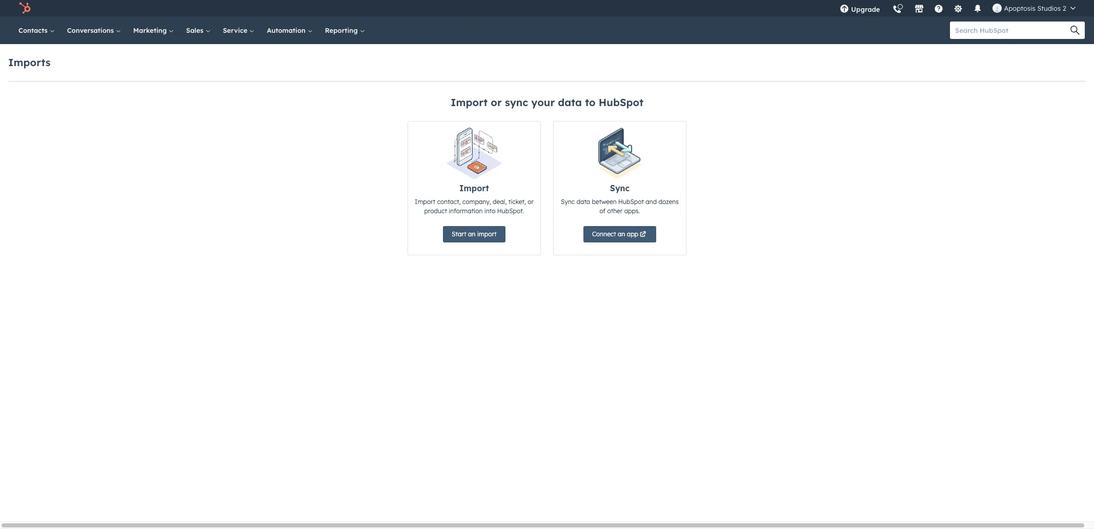 Task type: vqa. For each thing, say whether or not it's contained in the screenshot.
howard n/a image
no



Task type: describe. For each thing, give the bounding box(es) containing it.
help image
[[935, 5, 944, 14]]

import
[[477, 230, 497, 238]]

calling icon button
[[889, 1, 906, 16]]

hubspot.
[[497, 207, 524, 215]]

upgrade image
[[840, 5, 849, 14]]

app
[[627, 230, 639, 238]]

help button
[[931, 0, 948, 16]]

apps.
[[624, 207, 640, 215]]

product
[[424, 207, 447, 215]]

apoptosis studios 2
[[1004, 4, 1067, 12]]

sales link
[[180, 16, 217, 44]]

hubspot link
[[12, 2, 38, 14]]

start an import
[[452, 230, 497, 238]]

contacts link
[[12, 16, 61, 44]]

start an import button
[[443, 226, 505, 243]]

or inside import import contact, company, deal, ticket, or product information into hubspot.
[[528, 198, 534, 206]]

settings image
[[954, 5, 963, 14]]

apoptosis
[[1004, 4, 1036, 12]]

to
[[585, 96, 596, 109]]

import or sync your data to hubspot
[[451, 96, 644, 109]]

marketing
[[133, 26, 169, 34]]

contact,
[[437, 198, 461, 206]]

notifications button
[[970, 0, 987, 16]]

connect an app
[[592, 230, 639, 238]]

tara schultz image
[[993, 4, 1002, 13]]

0 horizontal spatial or
[[491, 96, 502, 109]]

your
[[531, 96, 555, 109]]

marketplaces image
[[915, 5, 924, 14]]

dozens
[[659, 198, 679, 206]]

search button
[[1066, 22, 1085, 39]]

between
[[592, 198, 617, 206]]

sales
[[186, 26, 205, 34]]

information
[[449, 207, 483, 215]]

into
[[485, 207, 496, 215]]

imports
[[8, 56, 51, 68]]

connect an app link
[[584, 226, 656, 243]]

reporting link
[[319, 16, 371, 44]]

notifications image
[[974, 5, 983, 14]]

settings link
[[948, 0, 970, 16]]

marketing link
[[127, 16, 180, 44]]

upgrade
[[852, 5, 880, 13]]

studios
[[1038, 4, 1061, 12]]

1 horizontal spatial sync
[[610, 183, 630, 193]]

sync sync data between hubspot and dozens of other apps.
[[561, 183, 679, 215]]

sync
[[505, 96, 528, 109]]

2 vertical spatial import
[[415, 198, 436, 206]]



Task type: locate. For each thing, give the bounding box(es) containing it.
0 vertical spatial or
[[491, 96, 502, 109]]

an inside button
[[468, 230, 476, 238]]

data left between
[[577, 198, 590, 206]]

1 vertical spatial import
[[460, 183, 489, 193]]

import for contact,
[[460, 183, 489, 193]]

of
[[600, 207, 606, 215]]

1 an from the left
[[468, 230, 476, 238]]

import import contact, company, deal, ticket, or product information into hubspot.
[[415, 183, 534, 215]]

an for connect
[[618, 230, 625, 238]]

deal,
[[493, 198, 507, 206]]

automation link
[[261, 16, 319, 44]]

hubspot
[[599, 96, 644, 109], [619, 198, 644, 206]]

import up product
[[415, 198, 436, 206]]

0 vertical spatial import
[[451, 96, 488, 109]]

sync up between
[[610, 183, 630, 193]]

connect
[[592, 230, 616, 238]]

0 vertical spatial data
[[558, 96, 582, 109]]

and
[[646, 198, 657, 206]]

service link
[[217, 16, 261, 44]]

service
[[223, 26, 249, 34]]

reporting
[[325, 26, 360, 34]]

or
[[491, 96, 502, 109], [528, 198, 534, 206]]

Search HubSpot search field
[[950, 22, 1076, 39]]

0 horizontal spatial an
[[468, 230, 476, 238]]

hubspot image
[[18, 2, 31, 14]]

an left app
[[618, 230, 625, 238]]

an for start
[[468, 230, 476, 238]]

company,
[[463, 198, 491, 206]]

an
[[468, 230, 476, 238], [618, 230, 625, 238]]

import up company,
[[460, 183, 489, 193]]

start
[[452, 230, 466, 238]]

apoptosis studios 2 button
[[987, 0, 1082, 16]]

conversations
[[67, 26, 116, 34]]

import for sync
[[451, 96, 488, 109]]

automation
[[267, 26, 308, 34]]

sync
[[610, 183, 630, 193], [561, 198, 575, 206]]

1 horizontal spatial an
[[618, 230, 625, 238]]

2 an from the left
[[618, 230, 625, 238]]

data left the to
[[558, 96, 582, 109]]

hubspot inside sync sync data between hubspot and dozens of other apps.
[[619, 198, 644, 206]]

or right ticket,
[[528, 198, 534, 206]]

contacts
[[18, 26, 50, 34]]

1 vertical spatial hubspot
[[619, 198, 644, 206]]

or left sync
[[491, 96, 502, 109]]

menu containing apoptosis studios 2
[[834, 0, 1082, 20]]

data inside sync sync data between hubspot and dozens of other apps.
[[577, 198, 590, 206]]

marketplaces button
[[909, 0, 931, 16]]

ticket,
[[509, 198, 526, 206]]

hubspot up the apps.
[[619, 198, 644, 206]]

1 vertical spatial or
[[528, 198, 534, 206]]

hubspot right the to
[[599, 96, 644, 109]]

calling icon image
[[893, 5, 902, 14]]

1 vertical spatial sync
[[561, 198, 575, 206]]

other
[[607, 207, 623, 215]]

conversations link
[[61, 16, 127, 44]]

1 vertical spatial data
[[577, 198, 590, 206]]

0 horizontal spatial sync
[[561, 198, 575, 206]]

0 vertical spatial sync
[[610, 183, 630, 193]]

sync left between
[[561, 198, 575, 206]]

1 horizontal spatial or
[[528, 198, 534, 206]]

search image
[[1071, 26, 1080, 35]]

an right start on the top left of page
[[468, 230, 476, 238]]

import
[[451, 96, 488, 109], [460, 183, 489, 193], [415, 198, 436, 206]]

0 vertical spatial hubspot
[[599, 96, 644, 109]]

import left sync
[[451, 96, 488, 109]]

menu
[[834, 0, 1082, 20]]

data
[[558, 96, 582, 109], [577, 198, 590, 206]]

2
[[1063, 4, 1067, 12]]



